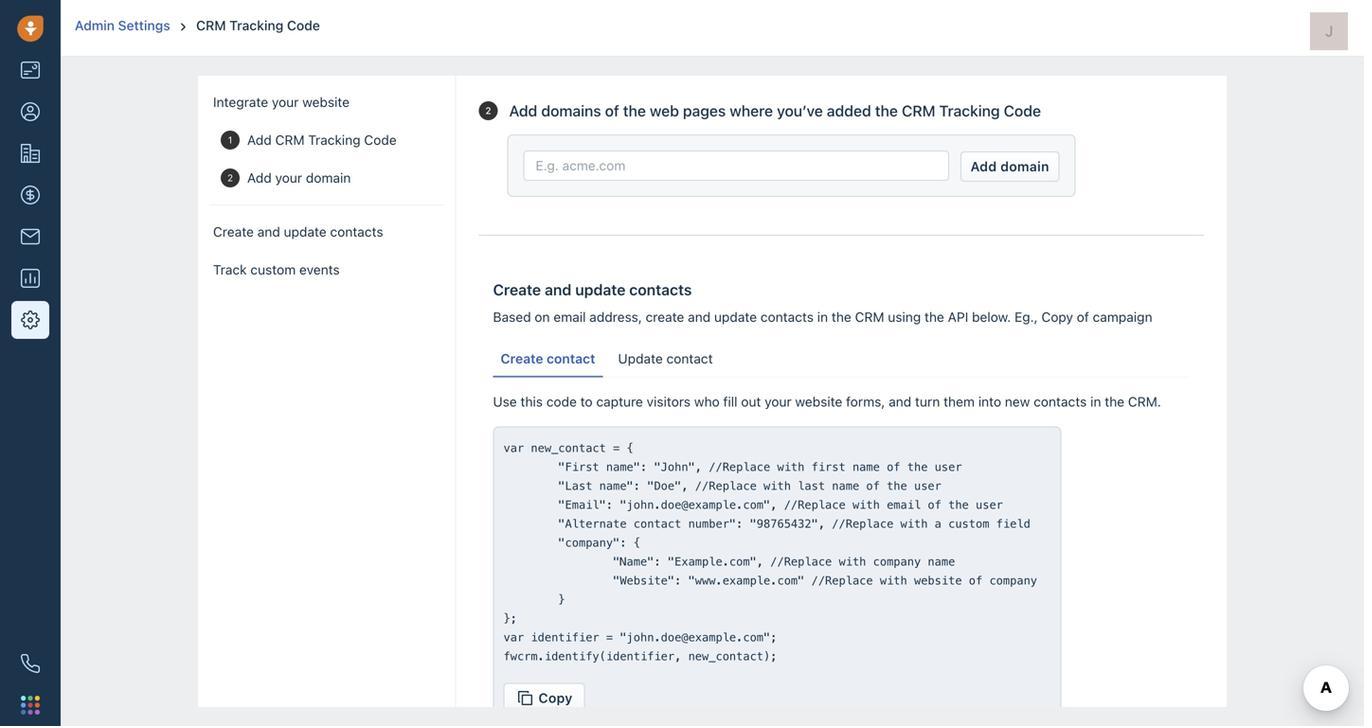 Task type: vqa. For each thing, say whether or not it's contained in the screenshot.
+ CLICK TO ADD on the top of the page
no



Task type: describe. For each thing, give the bounding box(es) containing it.
and up email
[[545, 281, 572, 299]]

create for based on email address, create and update contacts in the crm using the api below. eg., copy of campaign
[[493, 281, 541, 299]]

1 horizontal spatial tracking
[[308, 132, 361, 148]]

0 vertical spatial in
[[817, 309, 828, 325]]

use
[[493, 394, 517, 410]]

crm right added at top
[[902, 102, 936, 120]]

eg.,
[[1015, 309, 1038, 325]]

crm down 'integrate your website'
[[275, 132, 305, 148]]

contacts up events
[[330, 224, 383, 240]]

add for add domains of the web pages where you've added the crm tracking code
[[509, 102, 537, 120]]

0 vertical spatial copy
[[1041, 309, 1073, 325]]

pages
[[683, 102, 726, 120]]

2 vertical spatial code
[[364, 132, 397, 148]]

0 vertical spatial code
[[287, 18, 320, 33]]

1 vertical spatial in
[[1090, 394, 1101, 410]]

add crm tracking code
[[247, 132, 397, 148]]

0 horizontal spatial of
[[605, 102, 619, 120]]

address,
[[589, 309, 642, 325]]

add for add your domain
[[247, 170, 272, 186]]

admin settings
[[75, 18, 170, 33]]

api
[[948, 309, 968, 325]]

add for add crm tracking code
[[247, 132, 272, 148]]

using
[[888, 309, 921, 325]]

0 horizontal spatial domain
[[306, 170, 351, 186]]

and up custom
[[257, 224, 280, 240]]

add domains of the web pages where you've added the crm tracking code
[[509, 102, 1041, 120]]

this
[[521, 394, 543, 410]]

crm right settings
[[196, 18, 226, 33]]

1 vertical spatial website
[[795, 394, 842, 410]]

contacts up out
[[761, 309, 814, 325]]

your for add
[[275, 170, 302, 186]]

crm.
[[1128, 394, 1161, 410]]

update
[[618, 351, 663, 367]]

E.g. acme.com text field
[[523, 151, 949, 181]]

1 vertical spatial 2
[[227, 172, 233, 183]]

create for update contact
[[501, 351, 543, 367]]

1
[[228, 135, 232, 145]]

1 horizontal spatial update
[[575, 281, 626, 299]]

you've
[[777, 102, 823, 120]]

0 vertical spatial website
[[302, 94, 350, 110]]

2 horizontal spatial update
[[714, 309, 757, 325]]

add domain button
[[960, 152, 1060, 182]]

create contact
[[501, 351, 595, 367]]

them
[[944, 394, 975, 410]]

the left api
[[925, 309, 944, 325]]

admin settings link
[[75, 18, 174, 33]]

0 vertical spatial 2
[[485, 105, 491, 116]]

your for integrate
[[272, 94, 299, 110]]

phone element
[[11, 645, 49, 683]]

create
[[646, 309, 684, 325]]

and right create
[[688, 309, 711, 325]]

contacts up create
[[629, 281, 692, 299]]

phone image
[[21, 655, 40, 674]]

the left using
[[832, 309, 851, 325]]

integrate your website
[[213, 94, 350, 110]]

copy inside button
[[539, 691, 573, 706]]

2 horizontal spatial code
[[1004, 102, 1041, 120]]

new
[[1005, 394, 1030, 410]]

1 vertical spatial of
[[1077, 309, 1089, 325]]



Task type: locate. For each thing, give the bounding box(es) containing it.
the right added at top
[[875, 102, 898, 120]]

to
[[580, 394, 593, 410]]

crm left using
[[855, 309, 884, 325]]

copy
[[1041, 309, 1073, 325], [539, 691, 573, 706]]

tracking
[[229, 18, 283, 33], [939, 102, 1000, 120], [308, 132, 361, 148]]

update up events
[[284, 224, 327, 240]]

domain inside button
[[1001, 159, 1049, 174]]

capture
[[596, 394, 643, 410]]

out
[[741, 394, 761, 410]]

admin
[[75, 18, 115, 33]]

2 left domains at the top of page
[[485, 105, 491, 116]]

update
[[284, 224, 327, 240], [575, 281, 626, 299], [714, 309, 757, 325]]

create
[[213, 224, 254, 240], [493, 281, 541, 299], [501, 351, 543, 367]]

1 contact from the left
[[547, 351, 595, 367]]

1 vertical spatial your
[[275, 170, 302, 186]]

contact
[[547, 351, 595, 367], [666, 351, 713, 367]]

who
[[694, 394, 720, 410]]

None text field
[[504, 439, 1051, 666]]

update contact
[[618, 351, 713, 367]]

2 vertical spatial update
[[714, 309, 757, 325]]

2
[[485, 105, 491, 116], [227, 172, 233, 183]]

website
[[302, 94, 350, 110], [795, 394, 842, 410]]

0 vertical spatial create and update contacts
[[213, 224, 383, 240]]

domains
[[541, 102, 601, 120]]

tracking up the "integrate"
[[229, 18, 283, 33]]

your down add crm tracking code in the left of the page
[[275, 170, 302, 186]]

contact for create contact
[[547, 351, 595, 367]]

0 horizontal spatial code
[[287, 18, 320, 33]]

the
[[623, 102, 646, 120], [875, 102, 898, 120], [832, 309, 851, 325], [925, 309, 944, 325], [1105, 394, 1125, 410]]

add your domain
[[247, 170, 351, 186]]

below.
[[972, 309, 1011, 325]]

crm
[[196, 18, 226, 33], [902, 102, 936, 120], [275, 132, 305, 148], [855, 309, 884, 325]]

2 vertical spatial your
[[765, 394, 792, 410]]

campaign
[[1093, 309, 1152, 325]]

create and update contacts
[[213, 224, 383, 240], [493, 281, 692, 299]]

0 horizontal spatial copy
[[539, 691, 573, 706]]

of right domains at the top of page
[[605, 102, 619, 120]]

track custom events
[[213, 262, 340, 278]]

of
[[605, 102, 619, 120], [1077, 309, 1089, 325]]

1 horizontal spatial copy
[[1041, 309, 1073, 325]]

create and update contacts up email
[[493, 281, 692, 299]]

add domain
[[971, 159, 1049, 174]]

1 horizontal spatial code
[[364, 132, 397, 148]]

based
[[493, 309, 531, 325]]

and
[[257, 224, 280, 240], [545, 281, 572, 299], [688, 309, 711, 325], [889, 394, 912, 410]]

code
[[546, 394, 577, 410]]

in left using
[[817, 309, 828, 325]]

tracking up add your domain
[[308, 132, 361, 148]]

0 vertical spatial your
[[272, 94, 299, 110]]

your
[[272, 94, 299, 110], [275, 170, 302, 186], [765, 394, 792, 410]]

update up address,
[[575, 281, 626, 299]]

add for add domain
[[971, 159, 997, 174]]

0 horizontal spatial update
[[284, 224, 327, 240]]

crm tracking code
[[196, 18, 320, 33]]

contact up who
[[666, 351, 713, 367]]

your right the "integrate"
[[272, 94, 299, 110]]

2 contact from the left
[[666, 351, 713, 367]]

domain
[[1001, 159, 1049, 174], [306, 170, 351, 186]]

tracking up add domain
[[939, 102, 1000, 120]]

settings
[[118, 18, 170, 33]]

contacts right new
[[1034, 394, 1087, 410]]

1 horizontal spatial contact
[[666, 351, 713, 367]]

update right create
[[714, 309, 757, 325]]

forms,
[[846, 394, 885, 410]]

copy button
[[504, 683, 585, 714]]

0 horizontal spatial website
[[302, 94, 350, 110]]

2 vertical spatial create
[[501, 351, 543, 367]]

where
[[730, 102, 773, 120]]

email
[[554, 309, 586, 325]]

use this code to capture visitors who fill out your website forms, and turn them into new contacts in the crm.
[[493, 394, 1161, 410]]

create up based
[[493, 281, 541, 299]]

in left crm.
[[1090, 394, 1101, 410]]

based on email address, create and update contacts in the crm using the api below. eg., copy of campaign
[[493, 309, 1152, 325]]

create and update contacts up events
[[213, 224, 383, 240]]

2 vertical spatial tracking
[[308, 132, 361, 148]]

integrate
[[213, 94, 268, 110]]

1 vertical spatial copy
[[539, 691, 573, 706]]

1 horizontal spatial create and update contacts
[[493, 281, 692, 299]]

1 vertical spatial create and update contacts
[[493, 281, 692, 299]]

create up track
[[213, 224, 254, 240]]

your right out
[[765, 394, 792, 410]]

0 horizontal spatial contact
[[547, 351, 595, 367]]

0 horizontal spatial create and update contacts
[[213, 224, 383, 240]]

1 horizontal spatial of
[[1077, 309, 1089, 325]]

custom
[[250, 262, 296, 278]]

1 horizontal spatial domain
[[1001, 159, 1049, 174]]

in
[[817, 309, 828, 325], [1090, 394, 1101, 410]]

1 vertical spatial create
[[493, 281, 541, 299]]

1 horizontal spatial in
[[1090, 394, 1101, 410]]

0 vertical spatial of
[[605, 102, 619, 120]]

0 horizontal spatial in
[[817, 309, 828, 325]]

1 vertical spatial code
[[1004, 102, 1041, 120]]

1 horizontal spatial 2
[[485, 105, 491, 116]]

added
[[827, 102, 871, 120]]

and left turn
[[889, 394, 912, 410]]

freshworks switcher image
[[21, 696, 40, 715]]

0 horizontal spatial tracking
[[229, 18, 283, 33]]

1 horizontal spatial website
[[795, 394, 842, 410]]

website left "forms," at right
[[795, 394, 842, 410]]

the left the web at left
[[623, 102, 646, 120]]

code
[[287, 18, 320, 33], [1004, 102, 1041, 120], [364, 132, 397, 148]]

contact down email
[[547, 351, 595, 367]]

2 down 1
[[227, 172, 233, 183]]

0 vertical spatial tracking
[[229, 18, 283, 33]]

events
[[299, 262, 340, 278]]

add inside add domain button
[[971, 159, 997, 174]]

contacts
[[330, 224, 383, 240], [629, 281, 692, 299], [761, 309, 814, 325], [1034, 394, 1087, 410]]

web
[[650, 102, 679, 120]]

fill
[[723, 394, 738, 410]]

into
[[978, 394, 1001, 410]]

add
[[509, 102, 537, 120], [247, 132, 272, 148], [971, 159, 997, 174], [247, 170, 272, 186]]

1 vertical spatial tracking
[[939, 102, 1000, 120]]

contact for update contact
[[666, 351, 713, 367]]

track
[[213, 262, 247, 278]]

0 vertical spatial update
[[284, 224, 327, 240]]

turn
[[915, 394, 940, 410]]

the left crm.
[[1105, 394, 1125, 410]]

create down based
[[501, 351, 543, 367]]

visitors
[[647, 394, 691, 410]]

2 horizontal spatial tracking
[[939, 102, 1000, 120]]

1 vertical spatial update
[[575, 281, 626, 299]]

on
[[535, 309, 550, 325]]

of left campaign
[[1077, 309, 1089, 325]]

website up add crm tracking code in the left of the page
[[302, 94, 350, 110]]

0 horizontal spatial 2
[[227, 172, 233, 183]]

0 vertical spatial create
[[213, 224, 254, 240]]



